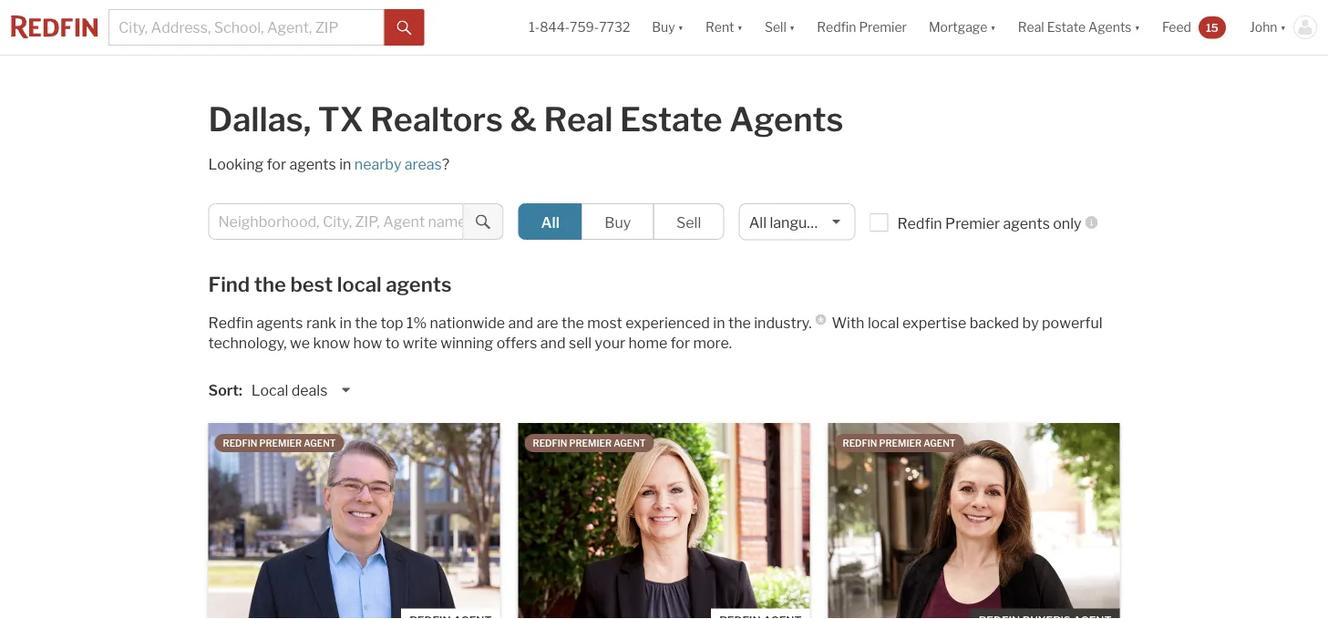 Task type: vqa. For each thing, say whether or not it's contained in the screenshot.
the bottommost 'Premier'
yes



Task type: describe. For each thing, give the bounding box(es) containing it.
agents down tx at the left top of the page
[[289, 155, 336, 173]]

submit search image
[[397, 21, 412, 35]]

all for all languages
[[749, 213, 767, 231]]

premier for redfin premier agents only
[[946, 214, 1000, 232]]

redfin agents rank in the top 1% nationwide and are the most experienced in the industry.
[[208, 314, 812, 332]]

best
[[290, 272, 333, 296]]

&
[[510, 99, 537, 139]]

your
[[595, 334, 625, 352]]

disclaimer image
[[816, 314, 827, 325]]

sell ▾ button
[[754, 0, 806, 55]]

photo of holly bell image
[[828, 423, 1120, 619]]

option group containing all
[[518, 203, 725, 240]]

write
[[403, 334, 437, 352]]

▾ for rent ▾
[[737, 19, 743, 35]]

real estate agents ▾
[[1018, 19, 1141, 35]]

real estate agents ▾ button
[[1007, 0, 1151, 55]]

local deals
[[251, 382, 328, 399]]

nationwide
[[430, 314, 505, 332]]

nearby
[[354, 155, 402, 173]]

john ▾
[[1250, 19, 1286, 35]]

real inside 'link'
[[1018, 19, 1045, 35]]

home
[[629, 334, 668, 352]]

the up the sell
[[562, 314, 584, 332]]

photo of tami carter image
[[518, 423, 810, 619]]

rank
[[306, 314, 337, 332]]

top
[[381, 314, 404, 332]]

All radio
[[518, 203, 582, 240]]

dallas, tx realtors & real estate agents
[[208, 99, 844, 139]]

redfin for photo of kevin curran
[[223, 438, 257, 449]]

agents up we
[[256, 314, 303, 332]]

mortgage ▾ button
[[918, 0, 1007, 55]]

buy for buy
[[605, 213, 631, 231]]

real estate agents ▾ link
[[1018, 0, 1141, 55]]

with
[[832, 314, 865, 332]]

mortgage ▾ button
[[929, 0, 996, 55]]

?
[[442, 155, 450, 173]]

all languages
[[749, 213, 840, 231]]

the right find
[[254, 272, 286, 296]]

▾ for sell ▾
[[789, 19, 795, 35]]

redfin for redfin premier agents only
[[898, 214, 942, 232]]

in for the
[[340, 314, 352, 332]]

mortgage
[[929, 19, 988, 35]]

redfin premier button
[[806, 0, 918, 55]]

premier for redfin premier
[[859, 19, 907, 35]]

sell ▾
[[765, 19, 795, 35]]

rent ▾
[[706, 19, 743, 35]]

sell for sell ▾
[[765, 19, 787, 35]]

1-
[[529, 19, 540, 35]]

most
[[587, 314, 623, 332]]

all for all
[[541, 213, 560, 231]]

and inside 'with local expertise backed by powerful technology, we know how to write winning offers and sell your home for more.'
[[541, 334, 566, 352]]

with local expertise backed by powerful technology, we know how to write winning offers and sell your home for more.
[[208, 314, 1103, 352]]

find
[[208, 272, 250, 296]]

0 horizontal spatial and
[[508, 314, 534, 332]]

sell ▾ button
[[765, 0, 795, 55]]

the up how
[[355, 314, 377, 332]]

agents left only
[[1003, 214, 1050, 232]]

local inside 'with local expertise backed by powerful technology, we know how to write winning offers and sell your home for more.'
[[868, 314, 900, 332]]

by
[[1023, 314, 1039, 332]]

redfin premier agents only
[[898, 214, 1082, 232]]

the up more.
[[728, 314, 751, 332]]

are
[[537, 314, 559, 332]]

sell
[[569, 334, 592, 352]]

▾ for john ▾
[[1281, 19, 1286, 35]]

more.
[[693, 334, 732, 352]]

redfin premier agent for photo of tami carter
[[533, 438, 646, 449]]



Task type: locate. For each thing, give the bounding box(es) containing it.
redfin inside button
[[817, 19, 856, 35]]

1 vertical spatial sell
[[677, 213, 701, 231]]

rent
[[706, 19, 734, 35]]

redfin for "photo of holly bell"
[[843, 438, 877, 449]]

only
[[1053, 214, 1082, 232]]

rent ▾ button
[[706, 0, 743, 55]]

▾
[[678, 19, 684, 35], [737, 19, 743, 35], [789, 19, 795, 35], [990, 19, 996, 35], [1135, 19, 1141, 35], [1281, 19, 1286, 35]]

premier for "photo of holly bell"
[[879, 438, 922, 449]]

Buy radio
[[582, 203, 654, 240]]

rent ▾ button
[[695, 0, 754, 55]]

15
[[1206, 21, 1219, 34]]

agent
[[304, 438, 336, 449], [614, 438, 646, 449], [924, 438, 956, 449]]

0 horizontal spatial for
[[267, 155, 286, 173]]

0 horizontal spatial agents
[[729, 99, 844, 139]]

1 vertical spatial and
[[541, 334, 566, 352]]

1 horizontal spatial premier
[[569, 438, 612, 449]]

3 redfin premier agent from the left
[[843, 438, 956, 449]]

1 horizontal spatial local
[[868, 314, 900, 332]]

3 agent from the left
[[924, 438, 956, 449]]

agent for photo of tami carter
[[614, 438, 646, 449]]

agent for photo of kevin curran
[[304, 438, 336, 449]]

and down are
[[541, 334, 566, 352]]

all inside all option
[[541, 213, 560, 231]]

buy ▾ button
[[652, 0, 684, 55]]

real right mortgage ▾ at the right top of page
[[1018, 19, 1045, 35]]

3 premier from the left
[[879, 438, 922, 449]]

redfin
[[223, 438, 257, 449], [533, 438, 567, 449], [843, 438, 877, 449]]

0 horizontal spatial redfin
[[223, 438, 257, 449]]

agents
[[1089, 19, 1132, 35], [729, 99, 844, 139]]

2 redfin from the left
[[533, 438, 567, 449]]

for right looking
[[267, 155, 286, 173]]

Sell radio
[[653, 203, 725, 240]]

3 ▾ from the left
[[789, 19, 795, 35]]

5 ▾ from the left
[[1135, 19, 1141, 35]]

option group
[[518, 203, 725, 240]]

in
[[339, 155, 351, 173], [340, 314, 352, 332], [713, 314, 725, 332]]

0 vertical spatial estate
[[1047, 19, 1086, 35]]

0 horizontal spatial buy
[[605, 213, 631, 231]]

1 redfin from the left
[[223, 438, 257, 449]]

all right submit search icon at the left top of page
[[541, 213, 560, 231]]

buy right 7732
[[652, 19, 675, 35]]

redfin
[[817, 19, 856, 35], [898, 214, 942, 232], [208, 314, 253, 332]]

agents inside 'link'
[[1089, 19, 1132, 35]]

0 vertical spatial buy
[[652, 19, 675, 35]]

1 vertical spatial premier
[[946, 214, 1000, 232]]

for
[[267, 155, 286, 173], [671, 334, 690, 352]]

2 vertical spatial redfin
[[208, 314, 253, 332]]

mortgage ▾
[[929, 19, 996, 35]]

▾ for mortgage ▾
[[990, 19, 996, 35]]

premier for photo of tami carter
[[569, 438, 612, 449]]

2 horizontal spatial redfin premier agent
[[843, 438, 956, 449]]

premier inside button
[[859, 19, 907, 35]]

1-844-759-7732
[[529, 19, 630, 35]]

buy
[[652, 19, 675, 35], [605, 213, 631, 231]]

expertise
[[903, 314, 967, 332]]

and up offers
[[508, 314, 534, 332]]

2 all from the left
[[749, 213, 767, 231]]

1 vertical spatial estate
[[620, 99, 723, 139]]

local right 'with'
[[868, 314, 900, 332]]

0 vertical spatial premier
[[859, 19, 907, 35]]

find the best local agents
[[208, 272, 452, 296]]

▾ right rent
[[737, 19, 743, 35]]

1 horizontal spatial sell
[[765, 19, 787, 35]]

premier
[[859, 19, 907, 35], [946, 214, 1000, 232]]

in for nearby
[[339, 155, 351, 173]]

0 vertical spatial local
[[337, 272, 382, 296]]

redfin premier agent for "photo of holly bell"
[[843, 438, 956, 449]]

in right rank
[[340, 314, 352, 332]]

redfin for redfin agents rank in the top 1% nationwide and are the most experienced in the industry.
[[208, 314, 253, 332]]

1 horizontal spatial premier
[[946, 214, 1000, 232]]

▾ inside 'link'
[[1135, 19, 1141, 35]]

buy for buy ▾
[[652, 19, 675, 35]]

1 redfin premier agent from the left
[[223, 438, 336, 449]]

0 horizontal spatial all
[[541, 213, 560, 231]]

2 horizontal spatial premier
[[879, 438, 922, 449]]

▾ right john
[[1281, 19, 1286, 35]]

for inside 'with local expertise backed by powerful technology, we know how to write winning offers and sell your home for more.'
[[671, 334, 690, 352]]

tx
[[318, 99, 363, 139]]

and
[[508, 314, 534, 332], [541, 334, 566, 352]]

4 ▾ from the left
[[990, 19, 996, 35]]

2 horizontal spatial agent
[[924, 438, 956, 449]]

to
[[385, 334, 400, 352]]

buy inside dropdown button
[[652, 19, 675, 35]]

looking
[[208, 155, 264, 173]]

0 horizontal spatial estate
[[620, 99, 723, 139]]

1 horizontal spatial and
[[541, 334, 566, 352]]

real right '&'
[[544, 99, 613, 139]]

estate
[[1047, 19, 1086, 35], [620, 99, 723, 139]]

local
[[337, 272, 382, 296], [868, 314, 900, 332]]

0 horizontal spatial premier
[[259, 438, 302, 449]]

1 vertical spatial local
[[868, 314, 900, 332]]

agents
[[289, 155, 336, 173], [1003, 214, 1050, 232], [386, 272, 452, 296], [256, 314, 303, 332]]

0 vertical spatial sell
[[765, 19, 787, 35]]

1 vertical spatial for
[[671, 334, 690, 352]]

1 horizontal spatial buy
[[652, 19, 675, 35]]

submit search image
[[476, 215, 491, 230]]

▾ left rent
[[678, 19, 684, 35]]

all
[[541, 213, 560, 231], [749, 213, 767, 231]]

the
[[254, 272, 286, 296], [355, 314, 377, 332], [562, 314, 584, 332], [728, 314, 751, 332]]

2 premier from the left
[[569, 438, 612, 449]]

nearby areas link
[[354, 155, 442, 173]]

local
[[251, 382, 288, 399]]

1 horizontal spatial redfin
[[533, 438, 567, 449]]

offers
[[497, 334, 537, 352]]

1-844-759-7732 link
[[529, 19, 630, 35]]

1 horizontal spatial agent
[[614, 438, 646, 449]]

for down "experienced"
[[671, 334, 690, 352]]

0 horizontal spatial redfin premier agent
[[223, 438, 336, 449]]

sell inside "option"
[[677, 213, 701, 231]]

agents up '1%'
[[386, 272, 452, 296]]

buy ▾ button
[[641, 0, 695, 55]]

redfin for photo of tami carter
[[533, 438, 567, 449]]

premier
[[259, 438, 302, 449], [569, 438, 612, 449], [879, 438, 922, 449]]

looking for agents in nearby areas ?
[[208, 155, 450, 173]]

0 vertical spatial redfin
[[817, 19, 856, 35]]

industry.
[[754, 314, 812, 332]]

sell inside dropdown button
[[765, 19, 787, 35]]

0 horizontal spatial real
[[544, 99, 613, 139]]

feed
[[1162, 19, 1192, 35]]

2 ▾ from the left
[[737, 19, 743, 35]]

real
[[1018, 19, 1045, 35], [544, 99, 613, 139]]

all left languages
[[749, 213, 767, 231]]

we
[[290, 334, 310, 352]]

0 vertical spatial for
[[267, 155, 286, 173]]

in up more.
[[713, 314, 725, 332]]

0 vertical spatial and
[[508, 314, 534, 332]]

759-
[[570, 19, 599, 35]]

2 agent from the left
[[614, 438, 646, 449]]

experienced
[[626, 314, 710, 332]]

1%
[[407, 314, 427, 332]]

redfin for redfin premier
[[817, 19, 856, 35]]

1 horizontal spatial redfin premier agent
[[533, 438, 646, 449]]

▾ for buy ▾
[[678, 19, 684, 35]]

1 horizontal spatial real
[[1018, 19, 1045, 35]]

Neighborhood, City, ZIP, Agent name search field
[[208, 203, 464, 240]]

City, Address, School, Agent, ZIP search field
[[108, 9, 384, 46]]

technology,
[[208, 334, 287, 352]]

photo of kevin curran image
[[208, 423, 500, 619]]

2 redfin premier agent from the left
[[533, 438, 646, 449]]

0 horizontal spatial sell
[[677, 213, 701, 231]]

in left nearby
[[339, 155, 351, 173]]

john
[[1250, 19, 1278, 35]]

know
[[313, 334, 350, 352]]

1 horizontal spatial for
[[671, 334, 690, 352]]

1 ▾ from the left
[[678, 19, 684, 35]]

0 horizontal spatial premier
[[859, 19, 907, 35]]

winning
[[440, 334, 493, 352]]

redfin premier
[[817, 19, 907, 35]]

2 horizontal spatial redfin
[[843, 438, 877, 449]]

1 vertical spatial buy
[[605, 213, 631, 231]]

estate inside the real estate agents ▾ 'link'
[[1047, 19, 1086, 35]]

▾ right mortgage
[[990, 19, 996, 35]]

how
[[353, 334, 382, 352]]

1 horizontal spatial estate
[[1047, 19, 1086, 35]]

buy right all option at the left of the page
[[605, 213, 631, 231]]

1 vertical spatial real
[[544, 99, 613, 139]]

6 ▾ from the left
[[1281, 19, 1286, 35]]

2 horizontal spatial redfin
[[898, 214, 942, 232]]

backed
[[970, 314, 1019, 332]]

1 vertical spatial agents
[[729, 99, 844, 139]]

1 vertical spatial redfin
[[898, 214, 942, 232]]

powerful
[[1042, 314, 1103, 332]]

0 horizontal spatial agent
[[304, 438, 336, 449]]

languages
[[770, 213, 840, 231]]

1 horizontal spatial agents
[[1089, 19, 1132, 35]]

agent for "photo of holly bell"
[[924, 438, 956, 449]]

0 horizontal spatial redfin
[[208, 314, 253, 332]]

1 agent from the left
[[304, 438, 336, 449]]

1 premier from the left
[[259, 438, 302, 449]]

dallas,
[[208, 99, 311, 139]]

sell
[[765, 19, 787, 35], [677, 213, 701, 231]]

premier for photo of kevin curran
[[259, 438, 302, 449]]

realtors
[[370, 99, 503, 139]]

sell for sell
[[677, 213, 701, 231]]

▾ left the feed
[[1135, 19, 1141, 35]]

areas
[[405, 155, 442, 173]]

sort:
[[208, 381, 242, 399]]

1 horizontal spatial all
[[749, 213, 767, 231]]

redfin premier agent
[[223, 438, 336, 449], [533, 438, 646, 449], [843, 438, 956, 449]]

▾ right rent ▾
[[789, 19, 795, 35]]

0 horizontal spatial local
[[337, 272, 382, 296]]

redfin premier agent for photo of kevin curran
[[223, 438, 336, 449]]

0 vertical spatial real
[[1018, 19, 1045, 35]]

sell right buy 'option'
[[677, 213, 701, 231]]

local right best
[[337, 272, 382, 296]]

7732
[[599, 19, 630, 35]]

0 vertical spatial agents
[[1089, 19, 1132, 35]]

3 redfin from the left
[[843, 438, 877, 449]]

sell right rent ▾
[[765, 19, 787, 35]]

844-
[[540, 19, 570, 35]]

buy ▾
[[652, 19, 684, 35]]

1 horizontal spatial redfin
[[817, 19, 856, 35]]

deals
[[291, 382, 328, 399]]

buy inside 'option'
[[605, 213, 631, 231]]

1 all from the left
[[541, 213, 560, 231]]



